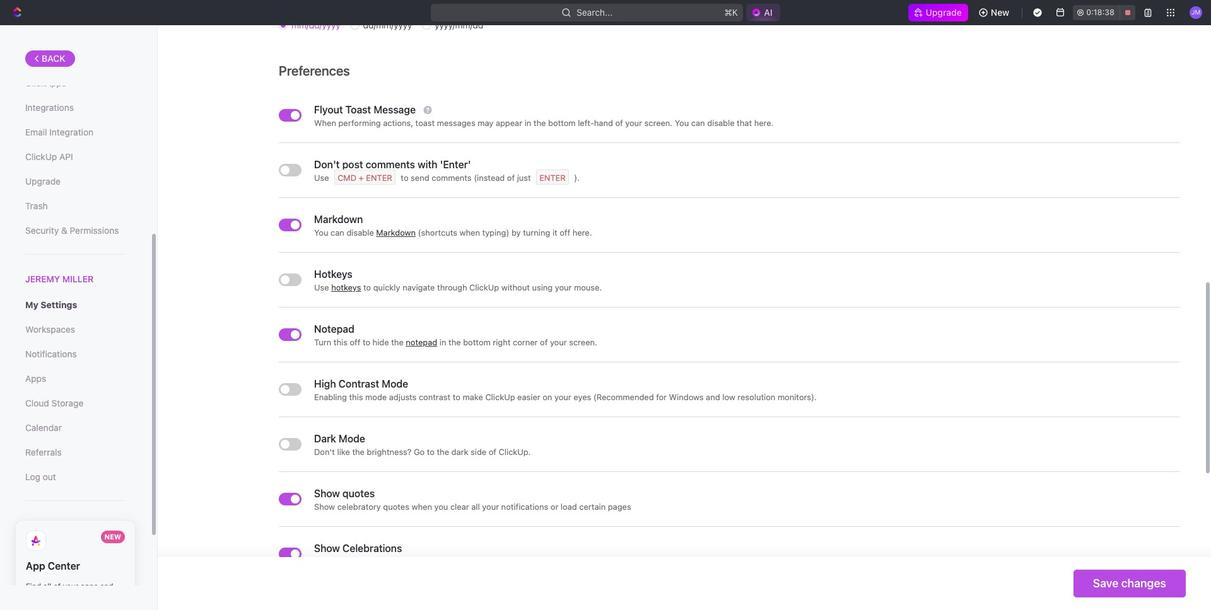 Task type: describe. For each thing, give the bounding box(es) containing it.
celebrations
[[342, 543, 402, 554]]

1 horizontal spatial markdown
[[376, 228, 416, 238]]

app inside find all of your apps and integrations in our new app center!
[[109, 594, 124, 603]]

1 enter from the left
[[366, 173, 392, 183]]

trash
[[25, 201, 48, 211]]

1 show from the top
[[314, 488, 340, 500]]

security & permissions link
[[25, 220, 126, 242]]

cloud storage link
[[25, 393, 126, 415]]

the right appear
[[534, 118, 546, 128]]

0 vertical spatial you
[[675, 118, 689, 128]]

a
[[647, 557, 652, 567]]

notifications
[[25, 349, 77, 360]]

all inside show quotes show celebratory quotes when you clear all your notifications or load certain pages
[[471, 502, 480, 512]]

mode inside dark mode don't like the brightness? go to the dark side of clickup.
[[339, 433, 365, 445]]

cloud storage
[[25, 398, 83, 409]]

notifications
[[501, 502, 548, 512]]

this inside high contrast mode enabling this mode adjusts contrast to make clickup easier on your eyes (recommended for windows and low resolution monitors).
[[349, 392, 363, 402]]

0:18:38
[[1086, 8, 1114, 17]]

email integration
[[25, 127, 93, 137]]

preferences
[[279, 63, 350, 78]]

may
[[478, 118, 493, 128]]

or inside 'show celebrations show confetti celebrations when you clear my work, clear all notifications, or complete a goal target.'
[[600, 557, 607, 567]]

0 vertical spatial upgrade
[[926, 7, 962, 18]]

0 vertical spatial can
[[691, 118, 705, 128]]

or inside show quotes show celebratory quotes when you clear all your notifications or load certain pages
[[551, 502, 558, 512]]

to inside don't post comments with 'enter' use cmd + enter to send comments (instead of just enter ).
[[401, 173, 408, 183]]

markdown you can disable markdown (shortcuts when typing) by turning it off here.
[[314, 214, 592, 238]]

on
[[543, 392, 552, 402]]

performing
[[338, 118, 381, 128]]

don't inside don't post comments with 'enter' use cmd + enter to send comments (instead of just enter ).
[[314, 159, 340, 170]]

certain
[[579, 502, 606, 512]]

⌘k
[[724, 7, 738, 18]]

mode inside high contrast mode enabling this mode adjusts contrast to make clickup easier on your eyes (recommended for windows and low resolution monitors).
[[382, 378, 408, 390]]

0 vertical spatial comments
[[366, 159, 415, 170]]

new inside button
[[991, 7, 1009, 18]]

to inside hotkeys use hotkeys to quickly navigate through clickup without using your mouse.
[[363, 283, 371, 293]]

+
[[359, 173, 364, 183]]

resolution
[[738, 392, 775, 402]]

markdown link
[[376, 228, 416, 238]]

integrations
[[26, 594, 68, 603]]

our
[[79, 594, 91, 603]]

jeremy miller
[[25, 274, 94, 284]]

send
[[411, 173, 429, 183]]

contrast
[[419, 392, 450, 402]]

apps link
[[25, 368, 126, 390]]

off inside markdown you can disable markdown (shortcuts when typing) by turning it off here.
[[560, 228, 570, 238]]

jm
[[1191, 8, 1200, 16]]

integration
[[49, 127, 93, 137]]

you for celebrations
[[441, 557, 455, 567]]

hotkeys use hotkeys to quickly navigate through clickup without using your mouse.
[[314, 269, 602, 293]]

new button
[[973, 3, 1017, 23]]

pages
[[608, 502, 631, 512]]

and inside high contrast mode enabling this mode adjusts contrast to make clickup easier on your eyes (recommended for windows and low resolution monitors).
[[706, 392, 720, 402]]

my inside my settings link
[[25, 300, 38, 310]]

0 horizontal spatial upgrade
[[25, 176, 61, 187]]

apps
[[81, 582, 98, 592]]

clear for celebrations
[[457, 557, 476, 567]]

0 vertical spatial clickup
[[25, 151, 57, 162]]

miller
[[62, 274, 94, 284]]

4 show from the top
[[314, 557, 335, 567]]

0 vertical spatial disable
[[707, 118, 735, 128]]

in for and
[[70, 594, 77, 603]]

goal
[[654, 557, 672, 567]]

just
[[517, 173, 531, 183]]

that
[[737, 118, 752, 128]]

0 horizontal spatial app
[[26, 561, 45, 572]]

yyyy/mm/dd
[[435, 20, 483, 30]]

turning
[[523, 228, 550, 238]]

0:18:38 button
[[1073, 5, 1135, 20]]

using
[[532, 283, 553, 293]]

2 enter from the left
[[539, 173, 566, 183]]

hotkeys
[[331, 283, 361, 293]]

brightness?
[[367, 447, 411, 457]]

bottom inside "notepad turn this off to hide the notepad in the bottom right corner of your screen."
[[463, 337, 491, 348]]

this inside "notepad turn this off to hide the notepad in the bottom right corner of your screen."
[[334, 337, 347, 348]]

post
[[342, 159, 363, 170]]

permissions
[[70, 225, 119, 236]]

1 horizontal spatial here.
[[754, 118, 774, 128]]

use inside hotkeys use hotkeys to quickly navigate through clickup without using your mouse.
[[314, 283, 329, 293]]

high contrast mode enabling this mode adjusts contrast to make clickup easier on your eyes (recommended for windows and low resolution monitors).
[[314, 378, 817, 402]]

referrals link
[[25, 442, 126, 464]]

find
[[26, 582, 41, 592]]

calendar
[[25, 423, 62, 433]]

the right like
[[352, 447, 365, 457]]

target.
[[674, 557, 700, 567]]

of inside find all of your apps and integrations in our new app center!
[[53, 582, 61, 592]]

show quotes show celebratory quotes when you clear all your notifications or load certain pages
[[314, 488, 631, 512]]

3 show from the top
[[314, 543, 340, 554]]

center
[[48, 561, 80, 572]]

when performing actions, toast messages may appear in the bottom left-hand of your screen. you can disable that here.
[[314, 118, 774, 128]]

integrations
[[25, 102, 74, 113]]

all inside 'show celebrations show confetti celebrations when you clear my work, clear all notifications, or complete a goal target.'
[[537, 557, 546, 567]]

app center
[[26, 561, 80, 572]]

notifications,
[[548, 557, 597, 567]]

windows
[[669, 392, 704, 402]]

settings
[[40, 300, 77, 310]]

0 vertical spatial screen.
[[644, 118, 672, 128]]

side
[[471, 447, 486, 457]]

your inside hotkeys use hotkeys to quickly navigate through clickup without using your mouse.
[[555, 283, 572, 293]]

center!
[[26, 605, 52, 611]]

log out
[[25, 472, 56, 483]]

left-
[[578, 118, 594, 128]]

right
[[493, 337, 511, 348]]

the left dark
[[437, 447, 449, 457]]

).
[[574, 173, 580, 183]]

don't post comments with 'enter' use cmd + enter to send comments (instead of just enter ).
[[314, 159, 580, 183]]

to inside dark mode don't like the brightness? go to the dark side of clickup.
[[427, 447, 435, 457]]

1 horizontal spatial upgrade link
[[908, 4, 968, 21]]

low
[[722, 392, 735, 402]]

corner
[[513, 337, 538, 348]]

the right notepad link
[[448, 337, 461, 348]]

use inside don't post comments with 'enter' use cmd + enter to send comments (instead of just enter ).
[[314, 173, 329, 183]]

your inside show quotes show celebratory quotes when you clear all your notifications or load certain pages
[[482, 502, 499, 512]]

storage
[[51, 398, 83, 409]]

clickup.
[[499, 447, 531, 457]]

in for may
[[525, 118, 531, 128]]

hotkeys link
[[331, 283, 361, 293]]

'enter'
[[440, 159, 471, 170]]



Task type: vqa. For each thing, say whether or not it's contained in the screenshot.


Task type: locate. For each thing, give the bounding box(es) containing it.
you up hotkeys
[[314, 228, 328, 238]]

quotes up celebratory at the bottom of the page
[[342, 488, 375, 500]]

hotkeys
[[314, 269, 352, 280]]

when inside show quotes show celebratory quotes when you clear all your notifications or load certain pages
[[412, 502, 432, 512]]

hide
[[373, 337, 389, 348]]

comments down 'enter'
[[432, 173, 472, 183]]

or left load at the bottom left of page
[[551, 502, 558, 512]]

through
[[437, 283, 467, 293]]

can up hotkeys
[[331, 228, 344, 238]]

in right appear
[[525, 118, 531, 128]]

of inside don't post comments with 'enter' use cmd + enter to send comments (instead of just enter ).
[[507, 173, 515, 183]]

save changes button
[[1073, 570, 1186, 598]]

1 vertical spatial this
[[349, 392, 363, 402]]

1 vertical spatial app
[[109, 594, 124, 603]]

in inside find all of your apps and integrations in our new app center!
[[70, 594, 77, 603]]

to right go
[[427, 447, 435, 457]]

typing)
[[482, 228, 509, 238]]

all up integrations
[[43, 582, 51, 592]]

when left 'typing)'
[[459, 228, 480, 238]]

mm/dd/yyyy
[[291, 20, 340, 30]]

my settings
[[25, 300, 77, 310]]

when
[[459, 228, 480, 238], [412, 502, 432, 512], [418, 557, 439, 567]]

you inside 'show celebrations show confetti celebrations when you clear my work, clear all notifications, or complete a goal target.'
[[441, 557, 455, 567]]

enter
[[366, 173, 392, 183], [539, 173, 566, 183]]

dark
[[451, 447, 468, 457]]

complete
[[610, 557, 645, 567]]

all inside find all of your apps and integrations in our new app center!
[[43, 582, 51, 592]]

in inside "notepad turn this off to hide the notepad in the bottom right corner of your screen."
[[440, 337, 446, 348]]

screen. right hand
[[644, 118, 672, 128]]

all left notifications
[[471, 502, 480, 512]]

2 vertical spatial in
[[70, 594, 77, 603]]

0 vertical spatial use
[[314, 173, 329, 183]]

clickup left api
[[25, 151, 57, 162]]

app right new
[[109, 594, 124, 603]]

workspaces link
[[25, 319, 126, 341]]

0 vertical spatial off
[[560, 228, 570, 238]]

when for celebrations
[[418, 557, 439, 567]]

1 horizontal spatial this
[[349, 392, 363, 402]]

don't inside dark mode don't like the brightness? go to the dark side of clickup.
[[314, 447, 335, 457]]

eyes
[[573, 392, 591, 402]]

0 vertical spatial when
[[459, 228, 480, 238]]

0 horizontal spatial here.
[[573, 228, 592, 238]]

notepad
[[314, 324, 354, 335]]

1 vertical spatial here.
[[573, 228, 592, 238]]

1 vertical spatial and
[[100, 582, 113, 592]]

your right on
[[554, 392, 571, 402]]

log
[[25, 472, 40, 483]]

1 don't from the top
[[314, 159, 340, 170]]

upgrade down the clickup api
[[25, 176, 61, 187]]

of left just
[[507, 173, 515, 183]]

to inside high contrast mode enabling this mode adjusts contrast to make clickup easier on your eyes (recommended for windows and low resolution monitors).
[[453, 392, 460, 402]]

integrations link
[[25, 97, 126, 119]]

with
[[418, 159, 437, 170]]

0 horizontal spatial screen.
[[569, 337, 597, 348]]

make
[[463, 392, 483, 402]]

your right hand
[[625, 118, 642, 128]]

notepad turn this off to hide the notepad in the bottom right corner of your screen.
[[314, 324, 597, 348]]

bottom left right
[[463, 337, 491, 348]]

upgrade
[[926, 7, 962, 18], [25, 176, 61, 187]]

1 vertical spatial when
[[412, 502, 432, 512]]

your inside find all of your apps and integrations in our new app center!
[[63, 582, 78, 592]]

and up new
[[100, 582, 113, 592]]

you inside show quotes show celebratory quotes when you clear all your notifications or load certain pages
[[434, 502, 448, 512]]

0 horizontal spatial this
[[334, 337, 347, 348]]

all left notifications,
[[537, 557, 546, 567]]

2 horizontal spatial in
[[525, 118, 531, 128]]

1 vertical spatial can
[[331, 228, 344, 238]]

cmd
[[338, 173, 356, 183]]

toast
[[345, 104, 371, 115]]

1 vertical spatial in
[[440, 337, 446, 348]]

0 vertical spatial app
[[26, 561, 45, 572]]

0 vertical spatial all
[[471, 502, 480, 512]]

clickup inside high contrast mode enabling this mode adjusts contrast to make clickup easier on your eyes (recommended for windows and low resolution monitors).
[[485, 392, 515, 402]]

1 vertical spatial don't
[[314, 447, 335, 457]]

in right 'notepad'
[[440, 337, 446, 348]]

1 horizontal spatial off
[[560, 228, 570, 238]]

mode
[[382, 378, 408, 390], [339, 433, 365, 445]]

1 horizontal spatial can
[[691, 118, 705, 128]]

0 horizontal spatial bottom
[[463, 337, 491, 348]]

adjusts
[[389, 392, 417, 402]]

and left low on the bottom right of the page
[[706, 392, 720, 402]]

when
[[314, 118, 336, 128]]

2 vertical spatial clickup
[[485, 392, 515, 402]]

1 horizontal spatial my
[[478, 557, 489, 567]]

don't up cmd
[[314, 159, 340, 170]]

of right hand
[[615, 118, 623, 128]]

1 horizontal spatial and
[[706, 392, 720, 402]]

markdown left (shortcuts
[[376, 228, 416, 238]]

upgrade link left new button
[[908, 4, 968, 21]]

actions,
[[383, 118, 413, 128]]

my left the settings
[[25, 300, 38, 310]]

1 horizontal spatial app
[[109, 594, 124, 603]]

dark mode don't like the brightness? go to the dark side of clickup.
[[314, 433, 531, 457]]

you inside markdown you can disable markdown (shortcuts when typing) by turning it off here.
[[314, 228, 328, 238]]

save
[[1093, 577, 1118, 590]]

in left our
[[70, 594, 77, 603]]

when down go
[[412, 502, 432, 512]]

0 vertical spatial or
[[551, 502, 558, 512]]

your inside high contrast mode enabling this mode adjusts contrast to make clickup easier on your eyes (recommended for windows and low resolution monitors).
[[554, 392, 571, 402]]

quotes
[[342, 488, 375, 500], [383, 502, 409, 512]]

0 vertical spatial quotes
[[342, 488, 375, 500]]

you
[[675, 118, 689, 128], [314, 228, 328, 238]]

new
[[991, 7, 1009, 18], [105, 533, 121, 541]]

clickup left without
[[469, 283, 499, 293]]

notifications link
[[25, 344, 126, 365]]

screen. inside "notepad turn this off to hide the notepad in the bottom right corner of your screen."
[[569, 337, 597, 348]]

0 horizontal spatial all
[[43, 582, 51, 592]]

out
[[43, 472, 56, 483]]

0 vertical spatial this
[[334, 337, 347, 348]]

0 horizontal spatial or
[[551, 502, 558, 512]]

flyout
[[314, 104, 343, 115]]

1 vertical spatial use
[[314, 283, 329, 293]]

2 don't from the top
[[314, 447, 335, 457]]

2 show from the top
[[314, 502, 335, 512]]

0 vertical spatial and
[[706, 392, 720, 402]]

disable left that
[[707, 118, 735, 128]]

clear down dark
[[450, 502, 469, 512]]

toast
[[415, 118, 435, 128]]

(shortcuts
[[418, 228, 457, 238]]

mode up like
[[339, 433, 365, 445]]

2 vertical spatial all
[[43, 582, 51, 592]]

clear left work,
[[457, 557, 476, 567]]

you for quotes
[[434, 502, 448, 512]]

of inside "notepad turn this off to hide the notepad in the bottom right corner of your screen."
[[540, 337, 548, 348]]

or left complete
[[600, 557, 607, 567]]

security
[[25, 225, 59, 236]]

0 vertical spatial my
[[25, 300, 38, 310]]

1 use from the top
[[314, 173, 329, 183]]

ai
[[764, 7, 772, 18]]

clickup inside hotkeys use hotkeys to quickly navigate through clickup without using your mouse.
[[469, 283, 499, 293]]

of inside dark mode don't like the brightness? go to the dark side of clickup.
[[489, 447, 496, 457]]

apps
[[25, 374, 46, 384]]

0 vertical spatial in
[[525, 118, 531, 128]]

0 horizontal spatial comments
[[366, 159, 415, 170]]

2 horizontal spatial all
[[537, 557, 546, 567]]

1 vertical spatial you
[[441, 557, 455, 567]]

0 horizontal spatial my
[[25, 300, 38, 310]]

mouse.
[[574, 283, 602, 293]]

1 vertical spatial off
[[350, 337, 360, 348]]

email
[[25, 127, 47, 137]]

can left that
[[691, 118, 705, 128]]

your left notifications
[[482, 502, 499, 512]]

0 horizontal spatial enter
[[366, 173, 392, 183]]

to inside "notepad turn this off to hide the notepad in the bottom right corner of your screen."
[[363, 337, 370, 348]]

enter right +
[[366, 173, 392, 183]]

clear for quotes
[[450, 502, 469, 512]]

0 vertical spatial mode
[[382, 378, 408, 390]]

screen. up high contrast mode enabling this mode adjusts contrast to make clickup easier on your eyes (recommended for windows and low resolution monitors).
[[569, 337, 597, 348]]

like
[[337, 447, 350, 457]]

when inside markdown you can disable markdown (shortcuts when typing) by turning it off here.
[[459, 228, 480, 238]]

1 horizontal spatial you
[[675, 118, 689, 128]]

when right "celebrations"
[[418, 557, 439, 567]]

hand
[[594, 118, 613, 128]]

the right hide
[[391, 337, 404, 348]]

1 horizontal spatial mode
[[382, 378, 408, 390]]

use left cmd
[[314, 173, 329, 183]]

this down notepad
[[334, 337, 347, 348]]

0 horizontal spatial in
[[70, 594, 77, 603]]

0 horizontal spatial and
[[100, 582, 113, 592]]

my inside 'show celebrations show confetti celebrations when you clear my work, clear all notifications, or complete a goal target.'
[[478, 557, 489, 567]]

1 horizontal spatial new
[[991, 7, 1009, 18]]

show up celebratory at the bottom of the page
[[314, 488, 340, 500]]

show
[[314, 488, 340, 500], [314, 502, 335, 512], [314, 543, 340, 554], [314, 557, 335, 567]]

1 vertical spatial screen.
[[569, 337, 597, 348]]

app
[[26, 561, 45, 572], [109, 594, 124, 603]]

clickup api
[[25, 151, 73, 162]]

show up confetti
[[314, 543, 340, 554]]

1 vertical spatial upgrade link
[[25, 171, 126, 192]]

the
[[534, 118, 546, 128], [391, 337, 404, 348], [448, 337, 461, 348], [352, 447, 365, 457], [437, 447, 449, 457]]

disable left markdown link
[[347, 228, 374, 238]]

your left the apps
[[63, 582, 78, 592]]

this down contrast
[[349, 392, 363, 402]]

show left celebratory at the bottom of the page
[[314, 502, 335, 512]]

disable inside markdown you can disable markdown (shortcuts when typing) by turning it off here.
[[347, 228, 374, 238]]

security & permissions
[[25, 225, 119, 236]]

you left that
[[675, 118, 689, 128]]

can
[[691, 118, 705, 128], [331, 228, 344, 238]]

api
[[59, 151, 73, 162]]

app up "find"
[[26, 561, 45, 572]]

upgrade left new button
[[926, 7, 962, 18]]

use down hotkeys
[[314, 283, 329, 293]]

1 horizontal spatial bottom
[[548, 118, 576, 128]]

of right corner at the left of the page
[[540, 337, 548, 348]]

your inside "notepad turn this off to hide the notepad in the bottom right corner of your screen."
[[550, 337, 567, 348]]

your right corner at the left of the page
[[550, 337, 567, 348]]

to left send
[[401, 173, 408, 183]]

0 horizontal spatial off
[[350, 337, 360, 348]]

1 horizontal spatial in
[[440, 337, 446, 348]]

to left hide
[[363, 337, 370, 348]]

1 horizontal spatial all
[[471, 502, 480, 512]]

workspaces
[[25, 324, 75, 335]]

mode
[[365, 392, 387, 402]]

clear right work,
[[516, 557, 535, 567]]

1 vertical spatial my
[[478, 557, 489, 567]]

0 vertical spatial don't
[[314, 159, 340, 170]]

0 vertical spatial bottom
[[548, 118, 576, 128]]

of right side
[[489, 447, 496, 457]]

1 vertical spatial or
[[600, 557, 607, 567]]

don't down dark on the bottom left
[[314, 447, 335, 457]]

0 vertical spatial here.
[[754, 118, 774, 128]]

to left 'make'
[[453, 392, 460, 402]]

search...
[[577, 7, 613, 18]]

back link
[[25, 50, 75, 67]]

by
[[512, 228, 521, 238]]

don't
[[314, 159, 340, 170], [314, 447, 335, 457]]

0 vertical spatial markdown
[[314, 214, 363, 225]]

1 horizontal spatial quotes
[[383, 502, 409, 512]]

0 horizontal spatial markdown
[[314, 214, 363, 225]]

upgrade link up trash link
[[25, 171, 126, 192]]

when inside 'show celebrations show confetti celebrations when you clear my work, clear all notifications, or complete a goal target.'
[[418, 557, 439, 567]]

your right using
[[555, 283, 572, 293]]

1 horizontal spatial or
[[600, 557, 607, 567]]

or
[[551, 502, 558, 512], [600, 557, 607, 567]]

0 vertical spatial you
[[434, 502, 448, 512]]

clear inside show quotes show celebratory quotes when you clear all your notifications or load certain pages
[[450, 502, 469, 512]]

enter left ).
[[539, 173, 566, 183]]

0 horizontal spatial mode
[[339, 433, 365, 445]]

calendar link
[[25, 418, 126, 439]]

it
[[552, 228, 557, 238]]

and inside find all of your apps and integrations in our new app center!
[[100, 582, 113, 592]]

1 vertical spatial disable
[[347, 228, 374, 238]]

dark
[[314, 433, 336, 445]]

show left confetti
[[314, 557, 335, 567]]

1 horizontal spatial disable
[[707, 118, 735, 128]]

1 horizontal spatial enter
[[539, 173, 566, 183]]

2 vertical spatial when
[[418, 557, 439, 567]]

disable
[[707, 118, 735, 128], [347, 228, 374, 238]]

bottom left left- at the top of page
[[548, 118, 576, 128]]

1 vertical spatial you
[[314, 228, 328, 238]]

my settings link
[[25, 295, 126, 316]]

my left work,
[[478, 557, 489, 567]]

(instead
[[474, 173, 505, 183]]

here. right the it
[[573, 228, 592, 238]]

off right the it
[[560, 228, 570, 238]]

1 vertical spatial quotes
[[383, 502, 409, 512]]

0 horizontal spatial quotes
[[342, 488, 375, 500]]

mode up adjusts
[[382, 378, 408, 390]]

here. right that
[[754, 118, 774, 128]]

1 vertical spatial upgrade
[[25, 176, 61, 187]]

1 vertical spatial mode
[[339, 433, 365, 445]]

here. inside markdown you can disable markdown (shortcuts when typing) by turning it off here.
[[573, 228, 592, 238]]

1 vertical spatial new
[[105, 533, 121, 541]]

1 vertical spatial comments
[[432, 173, 472, 183]]

back
[[42, 53, 65, 64]]

0 vertical spatial upgrade link
[[908, 4, 968, 21]]

changes
[[1121, 577, 1166, 590]]

of up integrations
[[53, 582, 61, 592]]

bottom
[[548, 118, 576, 128], [463, 337, 491, 348]]

enabling
[[314, 392, 347, 402]]

comments up send
[[366, 159, 415, 170]]

1 horizontal spatial comments
[[432, 173, 472, 183]]

clickup right 'make'
[[485, 392, 515, 402]]

1 vertical spatial bottom
[[463, 337, 491, 348]]

0 horizontal spatial new
[[105, 533, 121, 541]]

markdown down cmd
[[314, 214, 363, 225]]

to left the quickly
[[363, 283, 371, 293]]

monitors).
[[778, 392, 817, 402]]

off down notepad
[[350, 337, 360, 348]]

email integration link
[[25, 122, 126, 143]]

0 horizontal spatial upgrade link
[[25, 171, 126, 192]]

(recommended
[[593, 392, 654, 402]]

1 vertical spatial clickup
[[469, 283, 499, 293]]

messages
[[437, 118, 475, 128]]

when for quotes
[[412, 502, 432, 512]]

confetti
[[337, 557, 367, 567]]

show celebrations show confetti celebrations when you clear my work, clear all notifications, or complete a goal target.
[[314, 543, 700, 567]]

1 horizontal spatial upgrade
[[926, 7, 962, 18]]

1 vertical spatial markdown
[[376, 228, 416, 238]]

off inside "notepad turn this off to hide the notepad in the bottom right corner of your screen."
[[350, 337, 360, 348]]

1 vertical spatial all
[[537, 557, 546, 567]]

0 horizontal spatial can
[[331, 228, 344, 238]]

celebrations
[[369, 557, 416, 567]]

find all of your apps and integrations in our new app center!
[[26, 582, 124, 611]]

your
[[625, 118, 642, 128], [555, 283, 572, 293], [550, 337, 567, 348], [554, 392, 571, 402], [482, 502, 499, 512], [63, 582, 78, 592]]

clickapps link
[[25, 73, 126, 94]]

without
[[501, 283, 530, 293]]

1 horizontal spatial screen.
[[644, 118, 672, 128]]

0 vertical spatial new
[[991, 7, 1009, 18]]

quotes right celebratory at the bottom of the page
[[383, 502, 409, 512]]

2 use from the top
[[314, 283, 329, 293]]

can inside markdown you can disable markdown (shortcuts when typing) by turning it off here.
[[331, 228, 344, 238]]

0 horizontal spatial disable
[[347, 228, 374, 238]]



